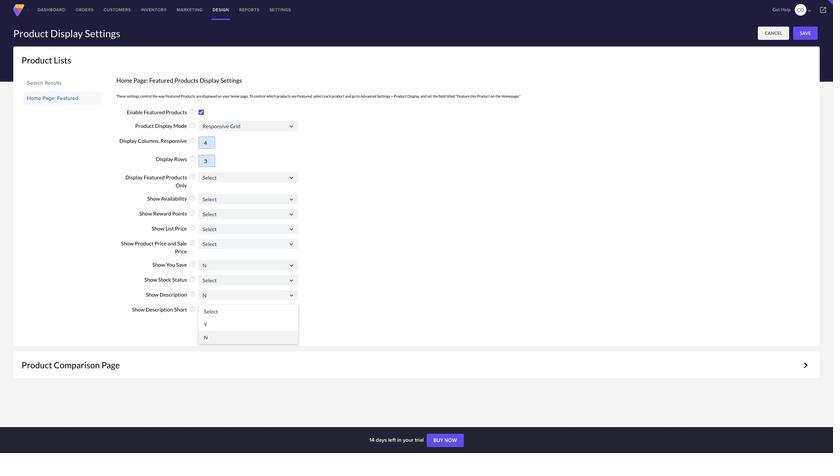 Task type: describe. For each thing, give the bounding box(es) containing it.
customers
[[104, 7, 131, 13]]

show for show description help_outline
[[146, 292, 159, 298]]

products inside "display featured products only help_outline"
[[166, 174, 187, 180]]

go
[[352, 94, 356, 98]]

to
[[356, 94, 360, 98]]

show description short help_outline
[[132, 306, 196, 313]]

featured inside "display featured products only help_outline"
[[144, 174, 165, 180]]

"feature
[[456, 94, 470, 98]]

inventory
[[141, 7, 167, 13]]

help_outline inside show reward points help_outline
[[189, 210, 196, 217]]

show description help_outline
[[146, 291, 196, 298]]

show stock status help_outline
[[144, 276, 196, 283]]

help_outline inside show description help_outline
[[189, 291, 196, 298]]

settings down "customers"
[[85, 27, 120, 39]]

advanced
[[361, 94, 377, 98]]

products
[[277, 94, 291, 98]]

 for show product price and sale price help_outline
[[288, 241, 295, 248]]

help_outline inside the display rows help_outline
[[189, 155, 196, 162]]

home for home page: featured products display settings
[[116, 77, 132, 84]]

search results
[[27, 79, 62, 87]]

 for show list price help_outline
[[288, 226, 295, 233]]


[[819, 6, 827, 14]]

help_outline inside show stock status help_outline
[[189, 276, 196, 283]]

responsive
[[160, 138, 187, 144]]

3 the from the left
[[495, 94, 501, 98]]

help_outline inside show you save help_outline
[[189, 261, 196, 268]]

enable featured products help_outline
[[127, 109, 196, 115]]

help_outline inside product display mode help_outline
[[189, 122, 196, 129]]

stock
[[158, 277, 171, 283]]

home page: featured products display settings
[[116, 77, 242, 84]]

save inside show you save help_outline
[[176, 262, 187, 268]]

reward
[[153, 211, 171, 217]]

show for show availability help_outline
[[147, 196, 160, 202]]

buy now link
[[427, 434, 464, 448]]

show for show description short help_outline
[[132, 307, 145, 313]]

price for and
[[155, 240, 167, 247]]

to
[[249, 94, 253, 98]]

search
[[27, 79, 43, 87]]

show list price help_outline
[[152, 225, 196, 232]]

select
[[313, 94, 323, 98]]

left
[[388, 437, 396, 444]]

featured,
[[297, 94, 313, 98]]

only
[[176, 182, 187, 188]]

 for show you save help_outline
[[288, 262, 295, 269]]

expand_more
[[800, 360, 812, 372]]

14
[[369, 437, 374, 444]]

points
[[172, 211, 187, 217]]

in
[[397, 437, 402, 444]]

rows
[[174, 156, 187, 162]]

you
[[166, 262, 175, 268]]

description for help_outline
[[160, 292, 187, 298]]

1 the from the left
[[152, 94, 158, 98]]

home
[[231, 94, 240, 98]]

product lists
[[22, 55, 71, 66]]

which
[[266, 94, 276, 98]]

show reward points help_outline
[[139, 210, 196, 217]]

show for show product price and sale price help_outline
[[121, 240, 134, 247]]

titled
[[446, 94, 455, 98]]

displayed
[[202, 94, 217, 98]]

dashboard link
[[33, 0, 71, 20]]

products inside enable featured products help_outline
[[166, 109, 187, 115]]

product display mode help_outline
[[135, 122, 196, 129]]

trial
[[415, 437, 424, 444]]

2 horizontal spatial and
[[421, 94, 426, 98]]

list
[[166, 225, 174, 232]]

n
[[204, 335, 208, 341]]

product
[[332, 94, 345, 98]]

help_outline inside show description short help_outline
[[189, 306, 196, 313]]

 for show description help_outline
[[288, 292, 295, 299]]

help_outline inside display columns, responsive help_outline
[[189, 137, 196, 144]]

display,
[[407, 94, 420, 98]]

availability
[[161, 196, 187, 202]]

page
[[101, 360, 120, 371]]

show for show you save help_outline
[[152, 262, 165, 268]]

buy now
[[434, 438, 457, 444]]

display inside product display mode help_outline
[[155, 123, 172, 129]]

save link
[[793, 27, 818, 40]]

product inside show product price and sale price help_outline
[[135, 240, 154, 247]]

cancel
[[765, 31, 783, 36]]

1 on from the left
[[218, 94, 222, 98]]

14 days left in your trial
[[369, 437, 425, 444]]

these settings control the way featured products are displayed on your home page. to control which products are featured, select each product and go to advanced settings > product display, and set the field titled "feature this product on the homepage."
[[116, 94, 521, 98]]

featured down the search results link
[[57, 94, 78, 102]]

homepage."
[[501, 94, 521, 98]]

>
[[391, 94, 393, 98]]

these
[[116, 94, 126, 98]]

help_outline inside show availability help_outline
[[189, 195, 196, 202]]

display inside "display featured products only help_outline"
[[125, 174, 143, 180]]

field
[[439, 94, 446, 98]]

days
[[376, 437, 387, 444]]

select
[[204, 309, 218, 315]]

mode
[[173, 123, 187, 129]]

home for home page: featured
[[27, 94, 41, 102]]

2 on from the left
[[491, 94, 495, 98]]



Task type: vqa. For each thing, say whether or not it's contained in the screenshot.
banner image
no



Task type: locate. For each thing, give the bounding box(es) containing it.
0 vertical spatial description
[[160, 292, 187, 298]]

your left home
[[223, 94, 230, 98]]

help_outline right mode
[[189, 122, 196, 129]]

help_outline right responsive
[[189, 137, 196, 144]]

6  from the top
[[288, 241, 295, 248]]

None text field
[[199, 121, 298, 131], [199, 137, 215, 149], [199, 173, 298, 183], [199, 224, 298, 234], [199, 239, 298, 249], [199, 260, 298, 271], [199, 275, 298, 286], [199, 121, 298, 131], [199, 137, 215, 149], [199, 173, 298, 183], [199, 224, 298, 234], [199, 239, 298, 249], [199, 260, 298, 271], [199, 275, 298, 286]]

your right in
[[403, 437, 414, 444]]

 for display featured products only help_outline
[[288, 175, 295, 182]]

2 control from the left
[[254, 94, 266, 98]]

cancel link
[[758, 27, 789, 40]]

control right to
[[254, 94, 266, 98]]

results
[[45, 79, 62, 87]]

dashboard
[[38, 7, 66, 13]]

2 are from the left
[[291, 94, 297, 98]]

product display settings
[[13, 27, 120, 39]]

price down sale
[[175, 248, 187, 255]]

on left the homepage."
[[491, 94, 495, 98]]

0 vertical spatial page:
[[134, 77, 148, 84]]

are right products
[[291, 94, 297, 98]]

1 help_outline from the top
[[189, 109, 196, 115]]

display inside display columns, responsive help_outline
[[119, 138, 137, 144]]

display columns, responsive help_outline
[[119, 137, 196, 144]]

11 help_outline from the top
[[189, 276, 196, 283]]

help_outline up product display mode help_outline
[[189, 109, 196, 115]]

5 help_outline from the top
[[189, 173, 196, 180]]

13 help_outline from the top
[[189, 306, 196, 313]]

 for product display mode help_outline
[[288, 123, 295, 130]]

10 help_outline from the top
[[189, 261, 196, 268]]

page.
[[240, 94, 249, 98]]

1 horizontal spatial your
[[403, 437, 414, 444]]

1 horizontal spatial control
[[254, 94, 266, 98]]

show inside show stock status help_outline
[[144, 277, 157, 283]]

and
[[345, 94, 351, 98], [421, 94, 426, 98], [168, 240, 176, 247]]

save right you
[[176, 262, 187, 268]]

2 horizontal spatial the
[[495, 94, 501, 98]]

8  from the top
[[288, 277, 295, 284]]

settings
[[127, 94, 139, 98]]

get
[[773, 7, 780, 12]]

0 vertical spatial save
[[800, 31, 811, 36]]

help_outline right list
[[189, 225, 196, 231]]

1 horizontal spatial save
[[800, 31, 811, 36]]

12 help_outline from the top
[[189, 291, 196, 298]]

lists
[[54, 55, 71, 66]]

2 the from the left
[[433, 94, 438, 98]]

show you save help_outline
[[152, 261, 196, 268]]

the left the homepage."
[[495, 94, 501, 98]]

show inside show availability help_outline
[[147, 196, 160, 202]]

status
[[172, 277, 187, 283]]

settings right reports
[[269, 7, 291, 13]]

3 help_outline from the top
[[189, 137, 196, 144]]

and inside show product price and sale price help_outline
[[168, 240, 176, 247]]

8 help_outline from the top
[[189, 225, 196, 231]]

0 vertical spatial home
[[116, 77, 132, 84]]

featured up way
[[149, 77, 173, 84]]

description inside show description help_outline
[[160, 292, 187, 298]]

1 horizontal spatial the
[[433, 94, 438, 98]]

co 
[[797, 7, 812, 14]]

7 help_outline from the top
[[189, 210, 196, 217]]

1 horizontal spatial are
[[291, 94, 297, 98]]

help_outline right sale
[[189, 240, 196, 246]]

0 horizontal spatial the
[[152, 94, 158, 98]]

display rows help_outline
[[156, 155, 196, 162]]

get help
[[773, 7, 791, 12]]

show inside show product price and sale price help_outline
[[121, 240, 134, 247]]

on
[[218, 94, 222, 98], [491, 94, 495, 98]]

featured
[[149, 77, 173, 84], [166, 94, 180, 98], [57, 94, 78, 102], [144, 174, 165, 180]]

help_outline down show stock status help_outline
[[189, 291, 196, 298]]

description inside show description short help_outline
[[146, 307, 173, 313]]

show for show stock status help_outline
[[144, 277, 157, 283]]

enable featured
[[127, 109, 165, 115]]

help_outline right rows
[[189, 155, 196, 162]]

help_outline right points
[[189, 210, 196, 217]]

display inside the display rows help_outline
[[156, 156, 173, 162]]

display
[[50, 27, 83, 39], [200, 77, 219, 84], [155, 123, 172, 129], [119, 138, 137, 144], [156, 156, 173, 162], [125, 174, 143, 180]]

page: for home page: featured products display settings
[[134, 77, 148, 84]]

0 horizontal spatial page:
[[43, 94, 56, 102]]

featured up show availability help_outline
[[144, 174, 165, 180]]

short
[[174, 307, 187, 313]]

are left displayed
[[196, 94, 201, 98]]

way
[[158, 94, 165, 98]]

and left set
[[421, 94, 426, 98]]

show inside show you save help_outline
[[152, 262, 165, 268]]

help_outline inside "display featured products only help_outline"
[[189, 173, 196, 180]]

show for show list price help_outline
[[152, 225, 164, 232]]

comparison
[[54, 360, 100, 371]]

None text field
[[199, 155, 215, 167], [199, 194, 298, 204], [199, 209, 298, 219], [199, 290, 298, 301], [199, 155, 215, 167], [199, 194, 298, 204], [199, 209, 298, 219], [199, 290, 298, 301]]

1 vertical spatial page:
[[43, 94, 56, 102]]

0 vertical spatial your
[[223, 94, 230, 98]]

page: for home page: featured
[[43, 94, 56, 102]]

now
[[445, 438, 457, 444]]

control
[[140, 94, 152, 98], [254, 94, 266, 98]]

reports
[[239, 7, 260, 13]]

product comparison page
[[22, 360, 120, 371]]

price right list
[[175, 225, 187, 232]]

set
[[427, 94, 432, 98]]

6 help_outline from the top
[[189, 195, 196, 202]]

0 horizontal spatial your
[[223, 94, 230, 98]]

0 horizontal spatial and
[[168, 240, 176, 247]]

page: up settings
[[134, 77, 148, 84]]

columns,
[[138, 138, 159, 144]]

featured right way
[[166, 94, 180, 98]]

price down list
[[155, 240, 167, 247]]

description down show stock status help_outline
[[160, 292, 187, 298]]

1 horizontal spatial on
[[491, 94, 495, 98]]

orders
[[75, 7, 94, 13]]

show product price and sale price help_outline
[[121, 240, 196, 255]]

show inside show description short help_outline
[[132, 307, 145, 313]]

control right settings
[[140, 94, 152, 98]]

page: down results
[[43, 94, 56, 102]]


[[288, 123, 295, 130], [288, 175, 295, 182], [288, 196, 295, 203], [288, 211, 295, 218], [288, 226, 295, 233], [288, 241, 295, 248], [288, 262, 295, 269], [288, 277, 295, 284], [288, 292, 295, 299]]

design
[[213, 7, 229, 13]]

settings left >
[[377, 94, 390, 98]]

show availability help_outline
[[147, 195, 196, 202]]

1 horizontal spatial page:
[[134, 77, 148, 84]]

1 vertical spatial save
[[176, 262, 187, 268]]

help_outline inside enable featured products help_outline
[[189, 109, 196, 115]]

y
[[204, 322, 207, 328]]

products
[[174, 77, 198, 84], [181, 94, 195, 98], [166, 109, 187, 115], [166, 174, 187, 180]]


[[806, 8, 812, 14]]

the right set
[[433, 94, 438, 98]]

1 vertical spatial home
[[27, 94, 41, 102]]

each
[[324, 94, 331, 98]]

your
[[223, 94, 230, 98], [403, 437, 414, 444]]

1 are from the left
[[196, 94, 201, 98]]

help_outline inside show list price help_outline
[[189, 225, 196, 231]]

 link
[[813, 0, 833, 20]]

help_outline right short
[[189, 306, 196, 313]]

price for help_outline
[[175, 225, 187, 232]]

on right displayed
[[218, 94, 222, 98]]

help_outline right status
[[189, 276, 196, 283]]

help_outline down the display rows help_outline
[[189, 173, 196, 180]]

4 help_outline from the top
[[189, 155, 196, 162]]

 for show stock status help_outline
[[288, 277, 295, 284]]

price inside show list price help_outline
[[175, 225, 187, 232]]

settings
[[269, 7, 291, 13], [85, 27, 120, 39], [220, 77, 242, 84], [377, 94, 390, 98]]

1 horizontal spatial home
[[116, 77, 132, 84]]

home page: featured link
[[27, 93, 98, 104]]

0 horizontal spatial on
[[218, 94, 222, 98]]

3  from the top
[[288, 196, 295, 203]]

0 horizontal spatial save
[[176, 262, 187, 268]]

5  from the top
[[288, 226, 295, 233]]

save
[[800, 31, 811, 36], [176, 262, 187, 268]]

this
[[470, 94, 476, 98]]

1 horizontal spatial and
[[345, 94, 351, 98]]

9 help_outline from the top
[[189, 240, 196, 246]]

show for show reward points help_outline
[[139, 211, 152, 217]]

help_outline inside show product price and sale price help_outline
[[189, 240, 196, 246]]

search results link
[[27, 77, 98, 89]]

buy
[[434, 438, 443, 444]]

0 vertical spatial price
[[175, 225, 187, 232]]

help
[[781, 7, 791, 12]]

0 horizontal spatial control
[[140, 94, 152, 98]]

co
[[797, 7, 804, 13]]

save down  at the right of the page
[[800, 31, 811, 36]]

0 horizontal spatial are
[[196, 94, 201, 98]]

the left way
[[152, 94, 158, 98]]

settings up home
[[220, 77, 242, 84]]

display featured products only help_outline
[[125, 173, 196, 188]]

1 vertical spatial your
[[403, 437, 414, 444]]

help_outline
[[189, 109, 196, 115], [189, 122, 196, 129], [189, 137, 196, 144], [189, 155, 196, 162], [189, 173, 196, 180], [189, 195, 196, 202], [189, 210, 196, 217], [189, 225, 196, 231], [189, 240, 196, 246], [189, 261, 196, 268], [189, 276, 196, 283], [189, 291, 196, 298], [189, 306, 196, 313]]

page:
[[134, 77, 148, 84], [43, 94, 56, 102]]

product inside product display mode help_outline
[[135, 123, 154, 129]]

show inside show list price help_outline
[[152, 225, 164, 232]]

 for show availability help_outline
[[288, 196, 295, 203]]

2 help_outline from the top
[[189, 122, 196, 129]]

marketing
[[177, 7, 203, 13]]

2  from the top
[[288, 175, 295, 182]]

show inside show description help_outline
[[146, 292, 159, 298]]

1  from the top
[[288, 123, 295, 130]]

price
[[175, 225, 187, 232], [155, 240, 167, 247], [175, 248, 187, 255]]

0 horizontal spatial home
[[27, 94, 41, 102]]

sale
[[177, 240, 187, 247]]

description down show description help_outline
[[146, 307, 173, 313]]

4  from the top
[[288, 211, 295, 218]]

description for short
[[146, 307, 173, 313]]

save inside save link
[[800, 31, 811, 36]]

home page: featured
[[27, 94, 78, 102]]

show
[[147, 196, 160, 202], [139, 211, 152, 217], [152, 225, 164, 232], [121, 240, 134, 247], [152, 262, 165, 268], [144, 277, 157, 283], [146, 292, 159, 298], [132, 307, 145, 313]]

9  from the top
[[288, 292, 295, 299]]

2 vertical spatial price
[[175, 248, 187, 255]]

1 vertical spatial description
[[146, 307, 173, 313]]

7  from the top
[[288, 262, 295, 269]]

home down search
[[27, 94, 41, 102]]

 for show reward points help_outline
[[288, 211, 295, 218]]

help_outline right you
[[189, 261, 196, 268]]

and left sale
[[168, 240, 176, 247]]

and left "go"
[[345, 94, 351, 98]]

help_outline right the availability at the top of the page
[[189, 195, 196, 202]]

show inside show reward points help_outline
[[139, 211, 152, 217]]

description
[[160, 292, 187, 298], [146, 307, 173, 313]]

home up these
[[116, 77, 132, 84]]

1 control from the left
[[140, 94, 152, 98]]

1 vertical spatial price
[[155, 240, 167, 247]]

product
[[13, 27, 48, 39], [22, 55, 52, 66], [394, 94, 407, 98], [477, 94, 490, 98], [135, 123, 154, 129], [135, 240, 154, 247], [22, 360, 52, 371]]



